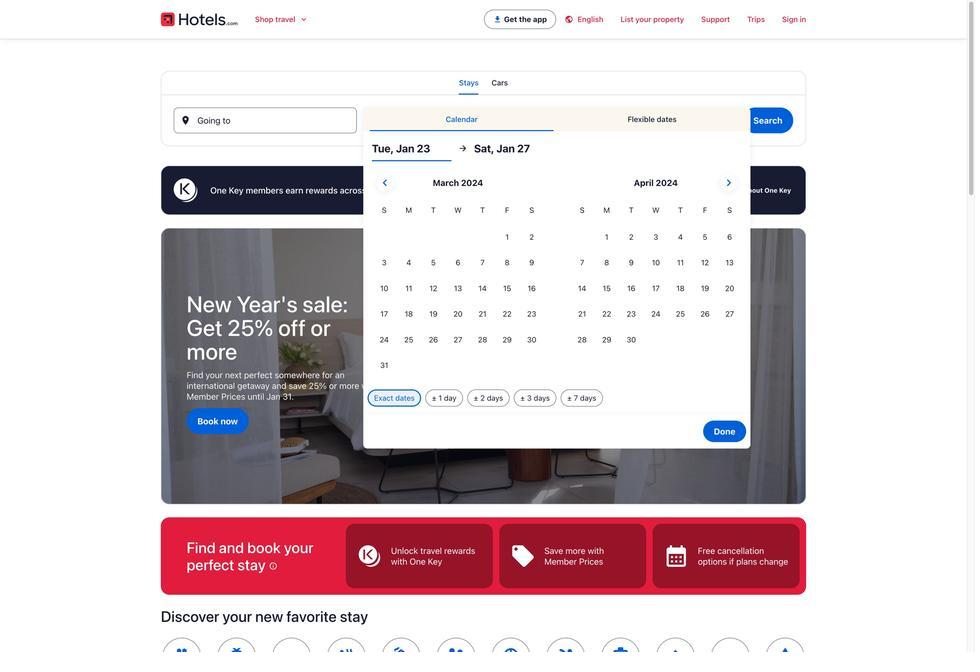 Task type: describe. For each thing, give the bounding box(es) containing it.
sign
[[782, 15, 798, 24]]

11 inside april 2024 element
[[677, 258, 684, 267]]

± for ± 7 days
[[567, 394, 572, 403]]

discover your new favorite stay
[[161, 608, 368, 625]]

book
[[197, 416, 219, 426]]

save more with member prices
[[545, 546, 604, 567]]

and inside new year's sale: get 25% off or more find your next perfect somewhere for an international getaway and save 25% or more with member prices until jan 31.
[[272, 381, 287, 391]]

april 2024
[[634, 178, 678, 188]]

1 vertical spatial or
[[329, 381, 337, 391]]

3 t from the left
[[629, 206, 634, 215]]

1 horizontal spatial 10 button
[[644, 251, 668, 275]]

23 inside march 2024 element
[[527, 310, 536, 318]]

23 inside "button"
[[417, 142, 430, 155]]

xsmall image
[[269, 562, 278, 571]]

0 horizontal spatial 4 button
[[397, 251, 421, 275]]

2 15 button from the left
[[595, 276, 619, 301]]

1 14 button from the left
[[470, 276, 495, 301]]

tab list containing stays
[[161, 71, 806, 95]]

save
[[289, 381, 307, 391]]

0 vertical spatial rewards
[[306, 185, 338, 196]]

find and book your perfect stay
[[187, 539, 314, 574]]

jan right '-'
[[422, 120, 436, 130]]

free cancellation options if plans change
[[698, 546, 788, 567]]

unlock
[[391, 546, 418, 556]]

1 horizontal spatial 17 button
[[644, 276, 668, 301]]

flexible dates link
[[560, 108, 744, 131]]

19 inside march 2024 element
[[429, 310, 438, 318]]

1 vertical spatial 3 button
[[372, 251, 397, 275]]

days for ± 7 days
[[580, 394, 596, 403]]

1 vertical spatial 27 button
[[446, 328, 470, 352]]

2 22 button from the left
[[595, 302, 619, 326]]

english
[[578, 15, 603, 24]]

17 inside april 2024 element
[[652, 284, 660, 293]]

property
[[653, 15, 684, 24]]

w for march
[[454, 206, 462, 215]]

with inside new year's sale: get 25% off or more find your next perfect somewhere for an international getaway and save 25% or more with member prices until jan 31.
[[362, 381, 378, 391]]

trips
[[747, 15, 765, 24]]

somewhere
[[275, 370, 320, 380]]

0 horizontal spatial 5 button
[[421, 251, 446, 275]]

sat, jan 27
[[474, 142, 530, 155]]

24 for 24 button to the bottom
[[380, 335, 389, 344]]

stays link
[[459, 71, 479, 95]]

4 for the leftmost 4 button
[[406, 258, 411, 267]]

sale:
[[302, 291, 348, 317]]

8 for 1st '8' button from the right
[[604, 258, 609, 267]]

1 horizontal spatial 7
[[574, 394, 578, 403]]

23 inside button
[[403, 120, 413, 130]]

favorite
[[286, 608, 337, 625]]

shop travel button
[[246, 9, 317, 30]]

until
[[248, 391, 264, 402]]

dates for flexible dates
[[657, 115, 677, 124]]

0 vertical spatial or
[[311, 314, 331, 341]]

1 30 button from the left
[[520, 328, 544, 352]]

an
[[335, 370, 345, 380]]

flexible dates
[[628, 115, 677, 124]]

1 horizontal spatial 5 button
[[693, 225, 717, 249]]

list your property
[[621, 15, 684, 24]]

14 for first 14 button
[[479, 284, 487, 293]]

28 button inside april 2024 element
[[570, 328, 595, 352]]

hotels.com,
[[405, 185, 453, 196]]

± for ± 1 day
[[432, 394, 437, 403]]

25 for the 25 'button' in the april 2024 element
[[676, 310, 685, 318]]

plans
[[736, 557, 757, 567]]

shop
[[255, 15, 273, 24]]

free
[[698, 546, 715, 556]]

change
[[760, 557, 788, 567]]

0 vertical spatial 20 button
[[717, 276, 742, 301]]

21 for 2nd 21 button from the right
[[479, 310, 487, 318]]

0 horizontal spatial 13 button
[[446, 276, 470, 301]]

1 s from the left
[[382, 206, 387, 215]]

12 for '12' button to the left
[[430, 284, 437, 293]]

0 horizontal spatial 12 button
[[421, 276, 446, 301]]

jan inside new year's sale: get 25% off or more find your next perfect somewhere for an international getaway and save 25% or more with member prices until jan 31.
[[267, 391, 280, 402]]

1 horizontal spatial 3 button
[[644, 225, 668, 249]]

0 horizontal spatial one
[[210, 185, 227, 196]]

flexible
[[628, 115, 655, 124]]

member inside save more with member prices
[[545, 557, 577, 567]]

2 29 button from the left
[[595, 328, 619, 352]]

options
[[698, 557, 727, 567]]

in
[[800, 15, 806, 24]]

1 horizontal spatial 25%
[[309, 381, 327, 391]]

1 for april 2024
[[605, 233, 609, 241]]

perfect inside find and book your perfect stay
[[187, 556, 234, 574]]

your left new
[[222, 608, 252, 625]]

tue, jan 23
[[372, 142, 430, 155]]

30 for first 30 button from right
[[627, 335, 636, 344]]

0 horizontal spatial 25%
[[227, 314, 273, 341]]

march 2024 element
[[372, 204, 544, 379]]

22 for first 22 button from the left
[[503, 310, 512, 318]]

stay inside find and book your perfect stay
[[238, 556, 266, 574]]

get the app
[[504, 15, 547, 24]]

1 out of 3 element
[[346, 524, 493, 589]]

19 inside april 2024 element
[[701, 284, 709, 293]]

about
[[744, 187, 763, 194]]

directional image
[[458, 144, 468, 153]]

1 28 button from the left
[[470, 328, 495, 352]]

0 vertical spatial 24 button
[[644, 302, 668, 326]]

1 vertical spatial 18 button
[[397, 302, 421, 326]]

28 inside march 2024 element
[[478, 335, 487, 344]]

search button
[[743, 108, 793, 133]]

2 30 button from the left
[[619, 328, 644, 352]]

the
[[519, 15, 531, 24]]

stays
[[459, 78, 479, 87]]

1 for march 2024
[[506, 233, 509, 241]]

16 button inside march 2024 element
[[520, 276, 544, 301]]

download the app button image
[[493, 15, 502, 24]]

year's
[[237, 291, 298, 317]]

next month image
[[722, 176, 735, 189]]

25 button inside march 2024 element
[[397, 328, 421, 352]]

previous month image
[[379, 176, 392, 189]]

list your property link
[[612, 9, 693, 30]]

1 horizontal spatial 27 button
[[717, 302, 742, 326]]

1 vertical spatial 6 button
[[446, 251, 470, 275]]

w for april
[[652, 206, 660, 215]]

cancellation
[[717, 546, 764, 556]]

4 t from the left
[[678, 206, 683, 215]]

5 for the right the 5 button
[[703, 233, 707, 241]]

2 button for march 2024
[[520, 225, 544, 249]]

get inside new year's sale: get 25% off or more find your next perfect somewhere for an international getaway and save 25% or more with member prices until jan 31.
[[187, 314, 223, 341]]

20 for leftmost 20 button
[[453, 310, 463, 318]]

march 2024
[[433, 178, 483, 188]]

1 29 button from the left
[[495, 328, 520, 352]]

1 23 button from the left
[[520, 302, 544, 326]]

1 vertical spatial 24 button
[[372, 328, 397, 352]]

1 22 button from the left
[[495, 302, 520, 326]]

sat,
[[474, 142, 494, 155]]

member inside new year's sale: get 25% off or more find your next perfect somewhere for an international getaway and save 25% or more with member prices until jan 31.
[[187, 391, 219, 402]]

0 horizontal spatial 17 button
[[372, 302, 397, 326]]

list
[[621, 15, 634, 24]]

learn
[[724, 187, 743, 194]]

trips link
[[739, 9, 774, 30]]

0 vertical spatial 26 button
[[693, 302, 717, 326]]

0 horizontal spatial 2
[[480, 394, 485, 403]]

getaway
[[237, 381, 270, 391]]

13 inside april 2024 element
[[726, 258, 734, 267]]

1 horizontal spatial 13 button
[[717, 251, 742, 275]]

1 21 button from the left
[[470, 302, 495, 326]]

next
[[225, 370, 242, 380]]

cars link
[[492, 71, 508, 95]]

exact
[[374, 394, 393, 403]]

new
[[187, 291, 232, 317]]

4 for 4 button to the right
[[678, 233, 683, 241]]

± for ± 2 days
[[474, 394, 478, 403]]

11 button inside march 2024 element
[[397, 276, 421, 301]]

2 button for april 2024
[[619, 225, 644, 249]]

3 for bottom 3 button
[[382, 258, 387, 267]]

1 vertical spatial more
[[339, 381, 359, 391]]

jan inside tue, jan 23 "button"
[[396, 142, 414, 155]]

0 vertical spatial more
[[187, 338, 237, 364]]

international
[[187, 381, 235, 391]]

expedia,
[[369, 185, 403, 196]]

9 for 2nd 9 button from the right
[[529, 258, 534, 267]]

1 horizontal spatial 4 button
[[668, 225, 693, 249]]

jan 23 - jan 27 button
[[363, 108, 547, 133]]

24 for 24 button to the top
[[651, 310, 661, 318]]

20 for the top 20 button
[[725, 284, 734, 293]]

0 horizontal spatial 1
[[439, 394, 442, 403]]

23 inside april 2024 element
[[627, 310, 636, 318]]

1 horizontal spatial 19 button
[[693, 276, 717, 301]]

1 9 button from the left
[[520, 251, 544, 275]]

application inside new year's sale: get 25% off or more main content
[[372, 170, 742, 379]]

search
[[753, 115, 783, 126]]

27 inside march 2024 element
[[454, 335, 462, 344]]

0 horizontal spatial 26 button
[[421, 328, 446, 352]]

members
[[246, 185, 283, 196]]

save
[[545, 546, 563, 556]]

english button
[[556, 9, 612, 30]]

sat, jan 27 button
[[474, 136, 554, 161]]

0 vertical spatial 18 button
[[668, 276, 693, 301]]

learn about one key link
[[722, 182, 793, 199]]

3 out of 3 element
[[653, 524, 800, 589]]

discover
[[161, 608, 219, 625]]

cars
[[492, 78, 508, 87]]

2 7 button from the left
[[570, 251, 595, 275]]

2 9 button from the left
[[619, 251, 644, 275]]

with inside the unlock travel rewards with one key
[[391, 557, 407, 567]]

off
[[278, 314, 306, 341]]

28 inside april 2024 element
[[578, 335, 587, 344]]

22 for 2nd 22 button from the left
[[602, 310, 611, 318]]

0 vertical spatial 12 button
[[693, 251, 717, 275]]

travel for shop
[[275, 15, 295, 24]]

sign in button
[[774, 9, 815, 30]]

26 for leftmost 26 button
[[429, 335, 438, 344]]

march
[[433, 178, 459, 188]]

± for ± 3 days
[[520, 394, 525, 403]]

± 7 days
[[567, 394, 596, 403]]

new year's sale: get 25% off or more main content
[[0, 39, 967, 652]]

17 inside march 2024 element
[[380, 310, 388, 318]]

0 vertical spatial and
[[455, 185, 470, 196]]

27 inside april 2024 element
[[725, 310, 734, 318]]

1 vertical spatial stay
[[340, 608, 368, 625]]

1 horizontal spatial 3
[[527, 394, 532, 403]]

26 for topmost 26 button
[[701, 310, 710, 318]]

0 horizontal spatial 10 button
[[372, 276, 397, 301]]

-
[[416, 120, 420, 130]]

calendar link
[[370, 108, 554, 131]]

1 horizontal spatial get
[[504, 15, 517, 24]]

exact dates
[[374, 394, 415, 403]]

2 21 button from the left
[[570, 302, 595, 326]]

0 horizontal spatial 20 button
[[446, 302, 470, 326]]

your inside new year's sale: get 25% off or more find your next perfect somewhere for an international getaway and save 25% or more with member prices until jan 31.
[[206, 370, 223, 380]]

new
[[255, 608, 283, 625]]

one inside 'link'
[[765, 187, 778, 194]]



Task type: vqa. For each thing, say whether or not it's contained in the screenshot.


Task type: locate. For each thing, give the bounding box(es) containing it.
book
[[247, 539, 281, 557]]

1 22 from the left
[[503, 310, 512, 318]]

27 button
[[717, 302, 742, 326], [446, 328, 470, 352]]

2024 right april
[[656, 178, 678, 188]]

2 29 from the left
[[602, 335, 611, 344]]

0 horizontal spatial 5
[[431, 258, 436, 267]]

14 for 1st 14 button from right
[[578, 284, 586, 293]]

5 for the 5 button to the left
[[431, 258, 436, 267]]

2024 for april 2024
[[656, 178, 678, 188]]

29 inside april 2024 element
[[602, 335, 611, 344]]

9
[[529, 258, 534, 267], [629, 258, 634, 267]]

with down unlock
[[391, 557, 407, 567]]

5
[[703, 233, 707, 241], [431, 258, 436, 267]]

6
[[727, 233, 732, 241], [456, 258, 460, 267]]

tab list up the 'sat, jan 27' button
[[363, 108, 751, 131]]

± left day
[[432, 394, 437, 403]]

25 inside april 2024 element
[[676, 310, 685, 318]]

dates inside tab list
[[657, 115, 677, 124]]

3
[[654, 233, 658, 241], [382, 258, 387, 267], [527, 394, 532, 403]]

0 vertical spatial with
[[362, 381, 378, 391]]

0 horizontal spatial travel
[[275, 15, 295, 24]]

8 for first '8' button from the left
[[505, 258, 510, 267]]

1 21 from the left
[[479, 310, 487, 318]]

your right list
[[636, 15, 651, 24]]

9 inside april 2024 element
[[629, 258, 634, 267]]

1 inside march 2024 element
[[506, 233, 509, 241]]

4 button
[[668, 225, 693, 249], [397, 251, 421, 275]]

18 inside april 2024 element
[[676, 284, 685, 293]]

9 for first 9 button from the right
[[629, 258, 634, 267]]

± 1 day
[[432, 394, 457, 403]]

18
[[676, 284, 685, 293], [405, 310, 413, 318]]

16 inside march 2024 element
[[528, 284, 536, 293]]

0 horizontal spatial m
[[406, 206, 412, 215]]

2 9 from the left
[[629, 258, 634, 267]]

22 inside april 2024 element
[[602, 310, 611, 318]]

travel for unlock
[[420, 546, 442, 556]]

2 out of 3 element
[[499, 524, 646, 589]]

1 horizontal spatial w
[[652, 206, 660, 215]]

travel left the trailing 'image'
[[275, 15, 295, 24]]

days for ± 3 days
[[534, 394, 550, 403]]

0 horizontal spatial f
[[505, 206, 509, 215]]

days left "± 7 days"
[[534, 394, 550, 403]]

april
[[634, 178, 654, 188]]

application containing march 2024
[[372, 170, 742, 379]]

7 inside april 2024 element
[[580, 258, 584, 267]]

0 horizontal spatial 14 button
[[470, 276, 495, 301]]

book now link
[[187, 408, 249, 434]]

1 vertical spatial and
[[272, 381, 287, 391]]

2 1 button from the left
[[595, 225, 619, 249]]

tab list containing calendar
[[363, 108, 751, 131]]

0 horizontal spatial 28 button
[[470, 328, 495, 352]]

done
[[714, 426, 736, 437]]

2 for april 2024
[[629, 233, 634, 241]]

3 for the rightmost 3 button
[[654, 233, 658, 241]]

0 horizontal spatial 16 button
[[520, 276, 544, 301]]

1 15 from the left
[[503, 284, 511, 293]]

1 horizontal spatial 26
[[701, 310, 710, 318]]

one right about
[[765, 187, 778, 194]]

1 7 button from the left
[[470, 251, 495, 275]]

2024 for march 2024
[[461, 178, 483, 188]]

25 for the 25 'button' in the march 2024 element
[[404, 335, 413, 344]]

get the app link
[[484, 10, 556, 29]]

4 ± from the left
[[567, 394, 572, 403]]

29 inside march 2024 element
[[503, 335, 512, 344]]

1 horizontal spatial 22
[[602, 310, 611, 318]]

more right save
[[566, 546, 586, 556]]

1 vertical spatial rewards
[[444, 546, 475, 556]]

stay
[[238, 556, 266, 574], [340, 608, 368, 625]]

2 ± from the left
[[474, 394, 478, 403]]

2 8 button from the left
[[595, 251, 619, 275]]

25 button inside april 2024 element
[[668, 302, 693, 326]]

travel right unlock
[[420, 546, 442, 556]]

26
[[701, 310, 710, 318], [429, 335, 438, 344]]

sign in
[[782, 15, 806, 24]]

31
[[380, 361, 388, 370]]

14 inside march 2024 element
[[479, 284, 487, 293]]

16 button inside april 2024 element
[[619, 276, 644, 301]]

15 for 1st 15 button from the right
[[603, 284, 611, 293]]

0 horizontal spatial key
[[229, 185, 244, 196]]

1 horizontal spatial 2 button
[[619, 225, 644, 249]]

18 for topmost 18 button
[[676, 284, 685, 293]]

one down unlock
[[410, 557, 426, 567]]

2 m from the left
[[604, 206, 610, 215]]

shop travel
[[255, 15, 295, 24]]

or
[[311, 314, 331, 341], [329, 381, 337, 391]]

2 30 from the left
[[627, 335, 636, 344]]

if
[[729, 557, 734, 567]]

21 inside march 2024 element
[[479, 310, 487, 318]]

trailing image
[[300, 15, 308, 24]]

tue,
[[372, 142, 394, 155]]

with up 'exact'
[[362, 381, 378, 391]]

jan left 31.
[[267, 391, 280, 402]]

0 horizontal spatial get
[[187, 314, 223, 341]]

13 inside march 2024 element
[[454, 284, 462, 293]]

30 inside april 2024 element
[[627, 335, 636, 344]]

0 horizontal spatial 25 button
[[397, 328, 421, 352]]

travel inside the unlock travel rewards with one key
[[420, 546, 442, 556]]

1 horizontal spatial travel
[[420, 546, 442, 556]]

1 horizontal spatial one
[[410, 557, 426, 567]]

small image
[[565, 15, 578, 24]]

key inside the unlock travel rewards with one key
[[428, 557, 442, 567]]

2 s from the left
[[529, 206, 534, 215]]

4 inside march 2024 element
[[406, 258, 411, 267]]

23
[[403, 120, 413, 130], [417, 142, 430, 155], [527, 310, 536, 318], [627, 310, 636, 318]]

0 horizontal spatial 6
[[456, 258, 460, 267]]

9 inside march 2024 element
[[529, 258, 534, 267]]

0 horizontal spatial 19 button
[[421, 302, 446, 326]]

1 vertical spatial 10 button
[[372, 276, 397, 301]]

25% down 'for'
[[309, 381, 327, 391]]

18 for the bottom 18 button
[[405, 310, 413, 318]]

stay left xsmall image at the left of page
[[238, 556, 266, 574]]

1 vertical spatial dates
[[395, 394, 415, 403]]

12 for the top '12' button
[[701, 258, 709, 267]]

m for march 2024
[[406, 206, 412, 215]]

13 button
[[717, 251, 742, 275], [446, 276, 470, 301]]

and left vrbo at top
[[455, 185, 470, 196]]

1 horizontal spatial 1
[[506, 233, 509, 241]]

f inside april 2024 element
[[703, 206, 707, 215]]

25 inside march 2024 element
[[404, 335, 413, 344]]

± 3 days
[[520, 394, 550, 403]]

8
[[505, 258, 510, 267], [604, 258, 609, 267]]

support link
[[693, 9, 739, 30]]

0 horizontal spatial 30
[[527, 335, 536, 344]]

support
[[701, 15, 730, 24]]

w inside april 2024 element
[[652, 206, 660, 215]]

31.
[[283, 391, 294, 402]]

15 inside march 2024 element
[[503, 284, 511, 293]]

2024 right march
[[461, 178, 483, 188]]

with inside save more with member prices
[[588, 546, 604, 556]]

1 inside april 2024 element
[[605, 233, 609, 241]]

0 horizontal spatial 15 button
[[495, 276, 520, 301]]

0 vertical spatial 5 button
[[693, 225, 717, 249]]

1 ± from the left
[[432, 394, 437, 403]]

14
[[479, 284, 487, 293], [578, 284, 586, 293]]

1 16 from the left
[[528, 284, 536, 293]]

your up the international
[[206, 370, 223, 380]]

1 2024 from the left
[[461, 178, 483, 188]]

t
[[431, 206, 436, 215], [480, 206, 485, 215], [629, 206, 634, 215], [678, 206, 683, 215]]

rewards
[[306, 185, 338, 196], [444, 546, 475, 556]]

jan right tue,
[[396, 142, 414, 155]]

2 t from the left
[[480, 206, 485, 215]]

14 inside april 2024 element
[[578, 284, 586, 293]]

2 days from the left
[[534, 394, 550, 403]]

more inside save more with member prices
[[566, 546, 586, 556]]

0 vertical spatial 25
[[676, 310, 685, 318]]

2 16 from the left
[[627, 284, 635, 293]]

0 horizontal spatial 11
[[405, 284, 412, 293]]

1 14 from the left
[[479, 284, 487, 293]]

stay right favorite at the bottom
[[340, 608, 368, 625]]

0 vertical spatial get
[[504, 15, 517, 24]]

1 vertical spatial travel
[[420, 546, 442, 556]]

30 for second 30 button from the right
[[527, 335, 536, 344]]

day
[[444, 394, 457, 403]]

11 inside march 2024 element
[[405, 284, 412, 293]]

0 horizontal spatial member
[[187, 391, 219, 402]]

jan inside the 'sat, jan 27' button
[[497, 142, 515, 155]]

2 15 from the left
[[603, 284, 611, 293]]

1 8 button from the left
[[495, 251, 520, 275]]

days for ± 2 days
[[487, 394, 503, 403]]

2 f from the left
[[703, 206, 707, 215]]

hotels logo image
[[161, 11, 238, 28]]

your inside find and book your perfect stay
[[284, 539, 314, 557]]

0 vertical spatial 10 button
[[644, 251, 668, 275]]

0 vertical spatial dates
[[657, 115, 677, 124]]

0 horizontal spatial 24 button
[[372, 328, 397, 352]]

0 vertical spatial 6 button
[[717, 225, 742, 249]]

1 horizontal spatial 6 button
[[717, 225, 742, 249]]

0 horizontal spatial 7
[[481, 258, 485, 267]]

1 horizontal spatial 17
[[652, 284, 660, 293]]

0 horizontal spatial 8 button
[[495, 251, 520, 275]]

1 29 from the left
[[503, 335, 512, 344]]

1 horizontal spatial 4
[[678, 233, 683, 241]]

2 16 button from the left
[[619, 276, 644, 301]]

1 vertical spatial 12 button
[[421, 276, 446, 301]]

9 button
[[520, 251, 544, 275], [619, 251, 644, 275]]

1 horizontal spatial 28 button
[[570, 328, 595, 352]]

2 horizontal spatial more
[[566, 546, 586, 556]]

4
[[678, 233, 683, 241], [406, 258, 411, 267]]

16 inside april 2024 element
[[627, 284, 635, 293]]

1 horizontal spatial 14 button
[[570, 276, 595, 301]]

0 horizontal spatial 9 button
[[520, 251, 544, 275]]

1 button for april 2024
[[595, 225, 619, 249]]

29 for second 29 button from the right
[[503, 335, 512, 344]]

dates for exact dates
[[395, 394, 415, 403]]

0 vertical spatial 5
[[703, 233, 707, 241]]

15 inside april 2024 element
[[603, 284, 611, 293]]

1 8 from the left
[[505, 258, 510, 267]]

and left book
[[219, 539, 244, 557]]

1 days from the left
[[487, 394, 503, 403]]

2 2 button from the left
[[619, 225, 644, 249]]

and inside find and book your perfect stay
[[219, 539, 244, 557]]

1 horizontal spatial with
[[391, 557, 407, 567]]

1 horizontal spatial prices
[[579, 557, 603, 567]]

0 horizontal spatial 23 button
[[520, 302, 544, 326]]

1 vertical spatial 25 button
[[397, 328, 421, 352]]

get
[[504, 15, 517, 24], [187, 314, 223, 341]]

± right ± 3 days
[[567, 394, 572, 403]]

20
[[725, 284, 734, 293], [453, 310, 463, 318]]

10 inside march 2024 element
[[380, 284, 388, 293]]

jan right sat,
[[497, 142, 515, 155]]

10 inside april 2024 element
[[652, 258, 660, 267]]

1 horizontal spatial 28
[[578, 335, 587, 344]]

1 horizontal spatial 16
[[627, 284, 635, 293]]

vrbo
[[472, 185, 491, 196]]

1 w from the left
[[454, 206, 462, 215]]

f inside march 2024 element
[[505, 206, 509, 215]]

application
[[372, 170, 742, 379]]

m for april 2024
[[604, 206, 610, 215]]

key inside 'link'
[[779, 187, 791, 194]]

1 horizontal spatial 11 button
[[668, 251, 693, 275]]

26 inside april 2024 element
[[701, 310, 710, 318]]

or right "off"
[[311, 314, 331, 341]]

0 vertical spatial stay
[[238, 556, 266, 574]]

11 button inside april 2024 element
[[668, 251, 693, 275]]

now
[[221, 416, 238, 426]]

2 2024 from the left
[[656, 178, 678, 188]]

1 28 from the left
[[478, 335, 487, 344]]

member down the international
[[187, 391, 219, 402]]

30 button
[[520, 328, 544, 352], [619, 328, 644, 352]]

0 horizontal spatial 22 button
[[495, 302, 520, 326]]

0 horizontal spatial and
[[219, 539, 244, 557]]

travel inside shop travel dropdown button
[[275, 15, 295, 24]]

1 horizontal spatial 5
[[703, 233, 707, 241]]

5 button
[[693, 225, 717, 249], [421, 251, 446, 275]]

jan left '-'
[[387, 120, 401, 130]]

0 vertical spatial 17 button
[[644, 276, 668, 301]]

2 horizontal spatial with
[[588, 546, 604, 556]]

21
[[479, 310, 487, 318], [578, 310, 586, 318]]

0 horizontal spatial days
[[487, 394, 503, 403]]

2 for march 2024
[[530, 233, 534, 241]]

new year's sale: get 25% off or more find your next perfect somewhere for an international getaway and save 25% or more with member prices until jan 31.
[[187, 291, 378, 402]]

2 8 from the left
[[604, 258, 609, 267]]

done button
[[703, 421, 746, 442]]

tue, jan 23 button
[[372, 136, 452, 161]]

one inside the unlock travel rewards with one key
[[410, 557, 426, 567]]

17
[[652, 284, 660, 293], [380, 310, 388, 318]]

1 horizontal spatial 11
[[677, 258, 684, 267]]

11 button
[[668, 251, 693, 275], [397, 276, 421, 301]]

12 inside march 2024 element
[[430, 284, 437, 293]]

2 23 button from the left
[[619, 302, 644, 326]]

0 vertical spatial prices
[[221, 391, 245, 402]]

prices inside new year's sale: get 25% off or more find your next perfect somewhere for an international getaway and save 25% or more with member prices until jan 31.
[[221, 391, 245, 402]]

21 inside april 2024 element
[[578, 310, 586, 318]]

more up next
[[187, 338, 237, 364]]

more
[[187, 338, 237, 364], [339, 381, 359, 391], [566, 546, 586, 556]]

4 s from the left
[[727, 206, 732, 215]]

1 find from the top
[[187, 370, 203, 380]]

1
[[506, 233, 509, 241], [605, 233, 609, 241], [439, 394, 442, 403]]

0 horizontal spatial 25
[[404, 335, 413, 344]]

26 inside march 2024 element
[[429, 335, 438, 344]]

21 for first 21 button from right
[[578, 310, 586, 318]]

0 horizontal spatial 9
[[529, 258, 534, 267]]

f for april 2024
[[703, 206, 707, 215]]

book now
[[197, 416, 238, 426]]

2 horizontal spatial and
[[455, 185, 470, 196]]

12 inside april 2024 element
[[701, 258, 709, 267]]

inside a bright image
[[161, 228, 806, 505]]

2 28 from the left
[[578, 335, 587, 344]]

2 22 from the left
[[602, 310, 611, 318]]

days right ± 3 days
[[580, 394, 596, 403]]

rewards inside the unlock travel rewards with one key
[[444, 546, 475, 556]]

5 inside april 2024 element
[[703, 233, 707, 241]]

8 inside april 2024 element
[[604, 258, 609, 267]]

6 inside april 2024 element
[[727, 233, 732, 241]]

21 button
[[470, 302, 495, 326], [570, 302, 595, 326]]

dates right 'exact'
[[395, 394, 415, 403]]

4 inside april 2024 element
[[678, 233, 683, 241]]

travel
[[275, 15, 295, 24], [420, 546, 442, 556]]

days left ± 3 days
[[487, 394, 503, 403]]

25% left "off"
[[227, 314, 273, 341]]

m inside april 2024 element
[[604, 206, 610, 215]]

1 f from the left
[[505, 206, 509, 215]]

1 vertical spatial 26
[[429, 335, 438, 344]]

6 inside march 2024 element
[[456, 258, 460, 267]]

find inside find and book your perfect stay
[[187, 539, 216, 557]]

18 inside march 2024 element
[[405, 310, 413, 318]]

1 horizontal spatial 1 button
[[595, 225, 619, 249]]

3 ± from the left
[[520, 394, 525, 403]]

with
[[362, 381, 378, 391], [588, 546, 604, 556], [391, 557, 407, 567]]

earn
[[286, 185, 303, 196]]

1 2 button from the left
[[520, 225, 544, 249]]

tab list
[[161, 71, 806, 95], [363, 108, 751, 131]]

1 16 button from the left
[[520, 276, 544, 301]]

0 horizontal spatial 28
[[478, 335, 487, 344]]

dates right flexible
[[657, 115, 677, 124]]

1 vertical spatial perfect
[[187, 556, 234, 574]]

jan
[[387, 120, 401, 130], [422, 120, 436, 130], [396, 142, 414, 155], [497, 142, 515, 155], [267, 391, 280, 402]]

0 horizontal spatial 1 button
[[495, 225, 520, 249]]

5 inside march 2024 element
[[431, 258, 436, 267]]

25 button
[[668, 302, 693, 326], [397, 328, 421, 352]]

0 vertical spatial 19
[[701, 284, 709, 293]]

3 inside march 2024 element
[[382, 258, 387, 267]]

1 vertical spatial 11 button
[[397, 276, 421, 301]]

2 horizontal spatial 2
[[629, 233, 634, 241]]

0 horizontal spatial 7 button
[[470, 251, 495, 275]]

one key members earn rewards across expedia, hotels.com, and vrbo
[[210, 185, 491, 196]]

with right save
[[588, 546, 604, 556]]

app
[[533, 15, 547, 24]]

2 21 from the left
[[578, 310, 586, 318]]

28
[[478, 335, 487, 344], [578, 335, 587, 344]]

1 vertical spatial 26 button
[[421, 328, 446, 352]]

w down "march 2024" on the left of page
[[454, 206, 462, 215]]

23 button
[[520, 302, 544, 326], [619, 302, 644, 326]]

w down the april 2024
[[652, 206, 660, 215]]

15 for first 15 button from left
[[503, 284, 511, 293]]

1 vertical spatial 5 button
[[421, 251, 446, 275]]

1 horizontal spatial 12 button
[[693, 251, 717, 275]]

learn about one key
[[724, 187, 791, 194]]

1 vertical spatial 5
[[431, 258, 436, 267]]

or down 'for'
[[329, 381, 337, 391]]

1 9 from the left
[[529, 258, 534, 267]]

2 horizontal spatial 3
[[654, 233, 658, 241]]

member down save
[[545, 557, 577, 567]]

8 inside march 2024 element
[[505, 258, 510, 267]]

0 vertical spatial 11
[[677, 258, 684, 267]]

3 s from the left
[[580, 206, 585, 215]]

more down an
[[339, 381, 359, 391]]

3 days from the left
[[580, 394, 596, 403]]

one left the members on the left top of page
[[210, 185, 227, 196]]

2 28 button from the left
[[570, 328, 595, 352]]

30 inside march 2024 element
[[527, 335, 536, 344]]

across
[[340, 185, 366, 196]]

2 vertical spatial more
[[566, 546, 586, 556]]

2 horizontal spatial days
[[580, 394, 596, 403]]

0 vertical spatial 18
[[676, 284, 685, 293]]

1 horizontal spatial f
[[703, 206, 707, 215]]

1 30 from the left
[[527, 335, 536, 344]]

± right '± 2 days' at bottom
[[520, 394, 525, 403]]

tab list up calendar
[[161, 71, 806, 95]]

and
[[455, 185, 470, 196], [272, 381, 287, 391], [219, 539, 244, 557]]

22 inside march 2024 element
[[503, 310, 512, 318]]

member
[[187, 391, 219, 402], [545, 557, 577, 567]]

1 horizontal spatial 16 button
[[619, 276, 644, 301]]

1 vertical spatial 20 button
[[446, 302, 470, 326]]

± 2 days
[[474, 394, 503, 403]]

2 find from the top
[[187, 539, 216, 557]]

24 button
[[644, 302, 668, 326], [372, 328, 397, 352]]

prices inside save more with member prices
[[579, 557, 603, 567]]

jan 23 - jan 27
[[387, 120, 448, 130]]

1 button for march 2024
[[495, 225, 520, 249]]

2 w from the left
[[652, 206, 660, 215]]

calendar
[[446, 115, 478, 124]]

your inside list your property link
[[636, 15, 651, 24]]

perfect
[[244, 370, 272, 380], [187, 556, 234, 574]]

19
[[701, 284, 709, 293], [429, 310, 438, 318]]

1 1 button from the left
[[495, 225, 520, 249]]

7 inside march 2024 element
[[481, 258, 485, 267]]

april 2024 element
[[570, 204, 742, 353]]

1 horizontal spatial days
[[534, 394, 550, 403]]

1 horizontal spatial 22 button
[[595, 302, 619, 326]]

29 for 1st 29 button from right
[[602, 335, 611, 344]]

12 button
[[693, 251, 717, 275], [421, 276, 446, 301]]

1 vertical spatial 19
[[429, 310, 438, 318]]

1 horizontal spatial and
[[272, 381, 287, 391]]

w inside march 2024 element
[[454, 206, 462, 215]]

1 15 button from the left
[[495, 276, 520, 301]]

3 inside april 2024 element
[[654, 233, 658, 241]]

0 horizontal spatial perfect
[[187, 556, 234, 574]]

0 horizontal spatial 3 button
[[372, 251, 397, 275]]

6 button
[[717, 225, 742, 249], [446, 251, 470, 275]]

27
[[438, 120, 448, 130], [517, 142, 530, 155], [725, 310, 734, 318], [454, 335, 462, 344]]

1 t from the left
[[431, 206, 436, 215]]

unlock travel rewards with one key
[[391, 546, 475, 567]]

perfect inside new year's sale: get 25% off or more find your next perfect somewhere for an international getaway and save 25% or more with member prices until jan 31.
[[244, 370, 272, 380]]

± right day
[[474, 394, 478, 403]]

12
[[701, 258, 709, 267], [430, 284, 437, 293]]

1 horizontal spatial 18
[[676, 284, 685, 293]]

1 m from the left
[[406, 206, 412, 215]]

1 horizontal spatial 24
[[651, 310, 661, 318]]

2 14 button from the left
[[570, 276, 595, 301]]

find inside new year's sale: get 25% off or more find your next perfect somewhere for an international getaway and save 25% or more with member prices until jan 31.
[[187, 370, 203, 380]]

f for march 2024
[[505, 206, 509, 215]]

and up 31.
[[272, 381, 287, 391]]

your right book
[[284, 539, 314, 557]]

2 14 from the left
[[578, 284, 586, 293]]



